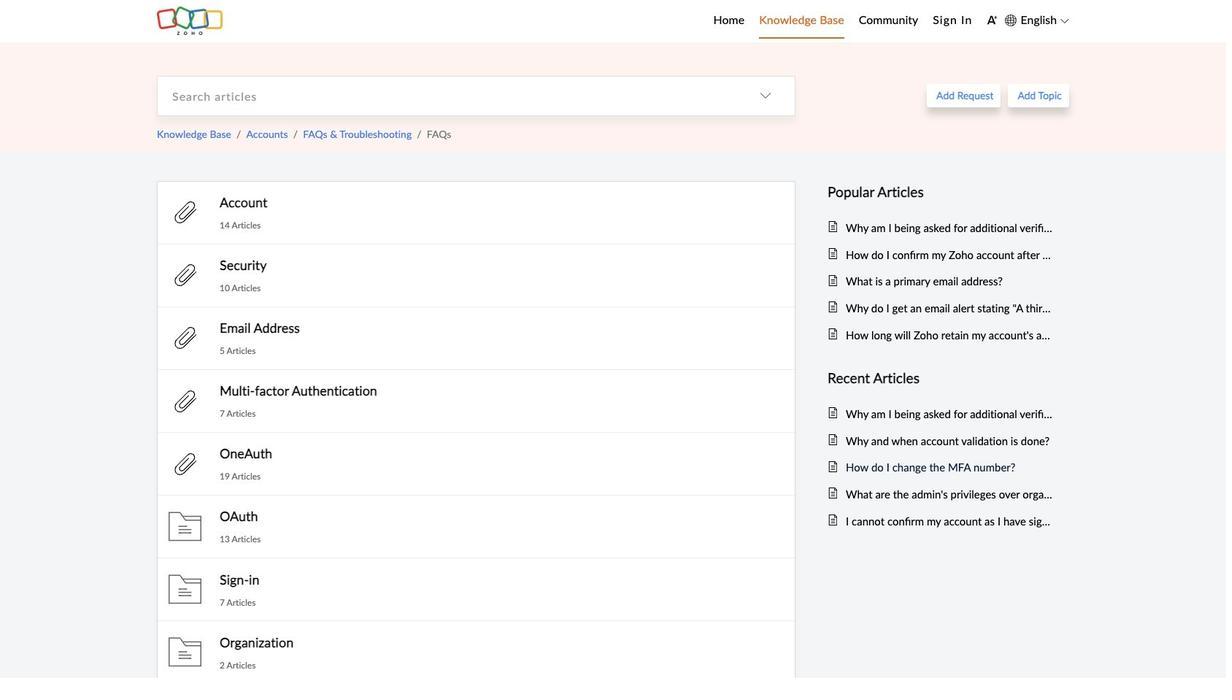 Task type: locate. For each thing, give the bounding box(es) containing it.
user preference image
[[987, 15, 998, 26]]

0 vertical spatial heading
[[828, 181, 1055, 203]]

choose category element
[[737, 76, 795, 115]]

heading
[[828, 181, 1055, 203], [828, 367, 1055, 389]]

1 heading from the top
[[828, 181, 1055, 203]]

1 vertical spatial heading
[[828, 367, 1055, 389]]



Task type: vqa. For each thing, say whether or not it's contained in the screenshot.
Reader view image
no



Task type: describe. For each thing, give the bounding box(es) containing it.
choose languages element
[[1006, 11, 1070, 30]]

choose category image
[[760, 90, 772, 102]]

2 heading from the top
[[828, 367, 1055, 389]]

Search articles field
[[158, 76, 737, 115]]

user preference element
[[987, 10, 998, 32]]



